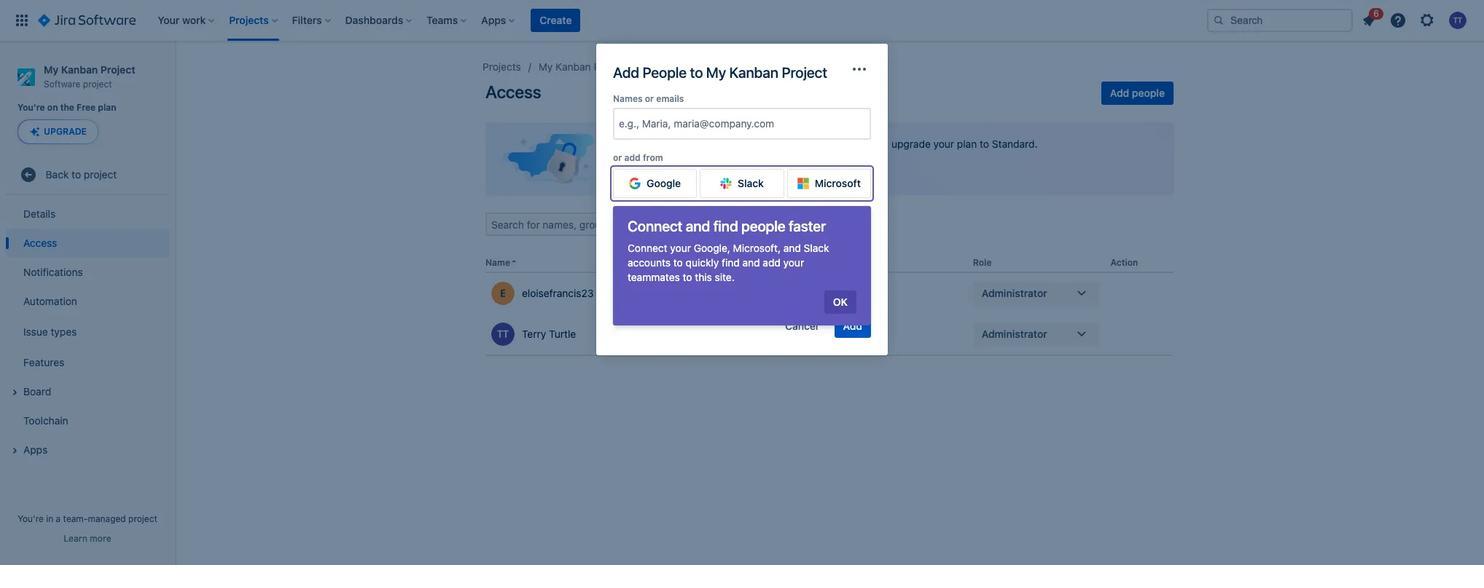 Task type: locate. For each thing, give the bounding box(es) containing it.
add inside button
[[843, 320, 862, 332]]

1 vertical spatial google
[[787, 275, 814, 285]]

upgrade inside button
[[44, 126, 87, 137]]

administrator left open user roles picker icon
[[982, 287, 1048, 300]]

learn
[[706, 163, 733, 175], [64, 534, 87, 545]]

your up quickly
[[670, 242, 691, 254]]

learn more button
[[64, 534, 111, 545]]

group containing details
[[6, 196, 169, 470]]

you're for you're in a team-managed project
[[18, 514, 44, 525]]

-
[[732, 287, 737, 300]]

1 vertical spatial upgrade
[[641, 163, 683, 175]]

add for add people to my kanban project
[[613, 64, 639, 81]]

names
[[613, 93, 643, 104]]

add down microsoft,
[[763, 257, 781, 269]]

1 vertical spatial add
[[1110, 87, 1130, 99]]

slack button
[[700, 169, 784, 198]]

0 horizontal spatial people
[[741, 218, 786, 235]]

1 vertical spatial you're
[[18, 514, 44, 525]]

and
[[809, 138, 827, 150], [686, 218, 710, 235], [784, 242, 801, 254], [743, 257, 760, 269], [756, 275, 770, 285], [613, 287, 627, 296]]

the down microsoft,
[[772, 275, 785, 285]]

your down faster
[[783, 257, 804, 269]]

0 vertical spatial google
[[647, 177, 681, 190]]

features link
[[6, 349, 169, 378]]

0 vertical spatial administrator
[[982, 287, 1048, 300]]

more inside button
[[90, 534, 111, 545]]

my for my kanban project
[[539, 61, 553, 73]]

1 vertical spatial plan
[[957, 138, 977, 150]]

google down from on the left of the page
[[647, 177, 681, 190]]

my for my kanban project software project
[[44, 63, 58, 76]]

0 vertical spatial administrator button
[[973, 282, 1099, 306]]

terms of service link
[[630, 287, 694, 296]]

or down to on the top
[[613, 152, 622, 163]]

kanban down create banner on the top of the page
[[729, 64, 779, 81]]

0 vertical spatial access
[[486, 82, 541, 102]]

upgrade down you're on the free plan
[[44, 126, 87, 137]]

more down such
[[736, 163, 760, 175]]

kanban
[[556, 61, 591, 73], [61, 63, 98, 76], [729, 64, 779, 81]]

notifications link
[[6, 258, 169, 287]]

my inside my kanban project software project
[[44, 63, 58, 76]]

project inside project settings 'link'
[[645, 61, 678, 73]]

types
[[51, 326, 77, 338]]

people inside the connect and find people faster connect your google, microsoft, and slack accounts to quickly find and add your teammates to this site. ok
[[741, 218, 786, 235]]

my right projects
[[539, 61, 553, 73]]

service
[[665, 287, 694, 296]]

access,
[[706, 138, 742, 150]]

upgrade down customize
[[641, 163, 683, 175]]

is
[[648, 275, 654, 285]]

1 horizontal spatial google
[[787, 275, 814, 285]]

1 horizontal spatial add
[[763, 257, 781, 269]]

connect and find people faster connect your google, microsoft, and slack accounts to quickly find and add your teammates to this site. ok
[[628, 218, 848, 308]]

slack
[[738, 177, 764, 190], [804, 242, 829, 254]]

more down managed
[[90, 534, 111, 545]]

2 administrator from the top
[[982, 328, 1048, 341]]

jira software image
[[38, 12, 136, 29], [38, 12, 136, 29]]

0 horizontal spatial add
[[613, 64, 639, 81]]

open user roles picker image
[[1073, 285, 1090, 303]]

0 horizontal spatial my
[[44, 63, 58, 76]]

1 horizontal spatial your
[[783, 257, 804, 269]]

administrator button for terryturtle85@gmail.com
[[973, 323, 1099, 346]]

1 vertical spatial learn
[[64, 534, 87, 545]]

access inside group
[[23, 237, 57, 249]]

access down projects link
[[486, 82, 541, 102]]

or left emails
[[645, 93, 654, 104]]

0 horizontal spatial add
[[624, 152, 641, 163]]

0 horizontal spatial upgrade
[[44, 126, 87, 137]]

plan left standard.
[[957, 138, 977, 150]]

add
[[624, 152, 641, 163], [763, 257, 781, 269]]

my up software at the left top of the page
[[44, 63, 58, 76]]

to
[[618, 138, 629, 150]]

1 vertical spatial people
[[741, 218, 786, 235]]

6
[[1374, 8, 1379, 19]]

by
[[696, 275, 705, 285]]

1 vertical spatial more
[[90, 534, 111, 545]]

project
[[83, 79, 112, 90], [84, 168, 117, 181], [128, 514, 157, 525]]

this site is protected by recaptcha and the google privacy policy and terms of service apply.
[[613, 275, 870, 296]]

0 horizontal spatial kanban
[[61, 63, 98, 76]]

project
[[594, 61, 627, 73], [645, 61, 678, 73], [100, 63, 135, 76], [782, 64, 827, 81]]

1 horizontal spatial plan
[[957, 138, 977, 150]]

project up free
[[83, 79, 112, 90]]

board
[[23, 386, 51, 398]]

group
[[6, 196, 169, 470]]

issue
[[23, 326, 48, 338]]

managing
[[794, 163, 841, 175]]

connect
[[628, 218, 683, 235], [628, 242, 668, 254]]

google
[[647, 177, 681, 190], [787, 275, 814, 285]]

0 horizontal spatial google
[[647, 177, 681, 190]]

1 vertical spatial administrator button
[[973, 323, 1099, 346]]

microsoft,
[[733, 242, 781, 254]]

1 horizontal spatial access
[[486, 82, 541, 102]]

names or emails
[[613, 93, 684, 104]]

microsoft
[[815, 177, 861, 190]]

administrator button down open user roles picker icon
[[973, 323, 1099, 346]]

to
[[690, 64, 703, 81], [980, 138, 989, 150], [72, 168, 81, 181], [674, 257, 683, 269], [683, 271, 692, 284]]

details link
[[6, 200, 169, 229]]

access down details
[[23, 237, 57, 249]]

add down to on the top
[[624, 152, 641, 163]]

0 horizontal spatial the
[[60, 102, 74, 113]]

0 vertical spatial more
[[736, 163, 760, 175]]

1 you're from the top
[[17, 102, 45, 113]]

turtle
[[549, 328, 576, 341]]

1 vertical spatial the
[[772, 275, 785, 285]]

1 vertical spatial connect
[[628, 242, 668, 254]]

my right people at the left top of page
[[706, 64, 726, 81]]

0 vertical spatial people
[[1132, 87, 1165, 99]]

you're left in
[[18, 514, 44, 525]]

more
[[736, 163, 760, 175], [90, 534, 111, 545]]

2 horizontal spatial my
[[706, 64, 726, 81]]

google,
[[694, 242, 730, 254]]

you're left on
[[17, 102, 45, 113]]

upgrade for upgrade button
[[44, 126, 87, 137]]

find up site.
[[722, 257, 740, 269]]

1 vertical spatial add
[[763, 257, 781, 269]]

google left privacy
[[787, 275, 814, 285]]

policy
[[847, 275, 870, 285]]

1 vertical spatial slack
[[804, 242, 829, 254]]

project inside "back to project" "link"
[[84, 168, 117, 181]]

name button
[[486, 257, 510, 268]]

1 horizontal spatial upgrade
[[641, 163, 683, 175]]

1 vertical spatial project
[[84, 168, 117, 181]]

terry
[[522, 328, 546, 341]]

1 horizontal spatial role
[[973, 257, 992, 268]]

add inside the connect and find people faster connect your google, microsoft, and slack accounts to quickly find and add your teammates to this site. ok
[[763, 257, 781, 269]]

1 vertical spatial administrator
[[982, 328, 1048, 341]]

1 horizontal spatial my
[[539, 61, 553, 73]]

add button
[[834, 315, 871, 338]]

1 vertical spatial access
[[23, 237, 57, 249]]

your right upgrade
[[934, 138, 954, 150]]

slack down faster
[[804, 242, 829, 254]]

0 vertical spatial role
[[613, 213, 632, 224]]

find
[[713, 218, 738, 235], [722, 257, 740, 269]]

learn more about managing access
[[706, 163, 877, 175]]

1 administrator from the top
[[982, 287, 1048, 300]]

find up google,
[[713, 218, 738, 235]]

project up you're on the free plan
[[100, 63, 135, 76]]

plan right free
[[98, 102, 116, 113]]

cancel
[[785, 320, 818, 332]]

to left by
[[683, 271, 692, 284]]

access
[[844, 163, 877, 175]]

slack down about
[[738, 177, 764, 190]]

2 horizontal spatial kanban
[[729, 64, 779, 81]]

administrator for -
[[982, 287, 1048, 300]]

add inside 'button'
[[1110, 87, 1130, 99]]

0 vertical spatial upgrade
[[44, 126, 87, 137]]

project up emails
[[645, 61, 678, 73]]

0 vertical spatial connect
[[628, 218, 683, 235]]

1 administrator button from the top
[[973, 282, 1099, 306]]

1 vertical spatial your
[[670, 242, 691, 254]]

1 horizontal spatial people
[[1132, 87, 1165, 99]]

0 vertical spatial add
[[624, 152, 641, 163]]

1 horizontal spatial slack
[[804, 242, 829, 254]]

1 horizontal spatial more
[[736, 163, 760, 175]]

learn down team- at the bottom left
[[64, 534, 87, 545]]

0 horizontal spatial access
[[23, 237, 57, 249]]

projects
[[483, 61, 521, 73]]

kanban inside my kanban project software project
[[61, 63, 98, 76]]

people
[[1132, 87, 1165, 99], [741, 218, 786, 235]]

back to project link
[[6, 161, 169, 190]]

1 horizontal spatial add
[[843, 320, 862, 332]]

0 vertical spatial project
[[83, 79, 112, 90]]

1 vertical spatial find
[[722, 257, 740, 269]]

plan
[[98, 102, 116, 113], [957, 138, 977, 150]]

my kanban project
[[539, 61, 627, 73]]

managed
[[88, 514, 126, 525]]

to right the back
[[72, 168, 81, 181]]

0 horizontal spatial role
[[613, 213, 632, 224]]

administrator left open user roles picker image
[[982, 328, 1048, 341]]

search image
[[1213, 15, 1225, 26]]

administrator for terryturtle85@gmail.com
[[982, 328, 1048, 341]]

you're for you're on the free plan
[[17, 102, 45, 113]]

0 vertical spatial your
[[934, 138, 954, 150]]

0 vertical spatial plan
[[98, 102, 116, 113]]

kanban down create button
[[556, 61, 591, 73]]

privacy
[[816, 275, 844, 285]]

action
[[1111, 257, 1138, 268]]

0 horizontal spatial slack
[[738, 177, 764, 190]]

project right managed
[[128, 514, 157, 525]]

add people button
[[1101, 82, 1174, 105]]

permissions,
[[829, 138, 889, 150]]

role
[[613, 213, 632, 224], [973, 257, 992, 268]]

2 you're from the top
[[18, 514, 44, 525]]

0 vertical spatial add
[[613, 64, 639, 81]]

add
[[613, 64, 639, 81], [1110, 87, 1130, 99], [843, 320, 862, 332]]

0 horizontal spatial or
[[613, 152, 622, 163]]

0 horizontal spatial learn
[[64, 534, 87, 545]]

0 vertical spatial you're
[[17, 102, 45, 113]]

your
[[934, 138, 954, 150], [670, 242, 691, 254], [783, 257, 804, 269]]

0 vertical spatial slack
[[738, 177, 764, 190]]

project up details "link"
[[84, 168, 117, 181]]

the
[[60, 102, 74, 113], [772, 275, 785, 285]]

open user roles picker image
[[1073, 326, 1090, 343]]

learn down access,
[[706, 163, 733, 175]]

privacy policy link
[[816, 275, 870, 285]]

to right people at the left top of page
[[690, 64, 703, 81]]

free
[[77, 102, 96, 113]]

administrator button up open user roles picker image
[[973, 282, 1099, 306]]

0 vertical spatial learn
[[706, 163, 733, 175]]

learn inside button
[[64, 534, 87, 545]]

0 vertical spatial or
[[645, 93, 654, 104]]

people and their roles element
[[486, 254, 1174, 357]]

user
[[683, 138, 703, 150]]

project settings link
[[645, 58, 719, 76]]

the inside this site is protected by recaptcha and the google privacy policy and terms of service apply.
[[772, 275, 785, 285]]

notifications
[[23, 266, 83, 278]]

0 horizontal spatial more
[[90, 534, 111, 545]]

add people
[[1110, 87, 1165, 99]]

1 horizontal spatial kanban
[[556, 61, 591, 73]]

2 administrator button from the top
[[973, 323, 1099, 346]]

2 vertical spatial add
[[843, 320, 862, 332]]

the right on
[[60, 102, 74, 113]]

upgrade
[[44, 126, 87, 137], [641, 163, 683, 175]]

2 horizontal spatial add
[[1110, 87, 1130, 99]]

1 connect from the top
[[628, 218, 683, 235]]

project up names
[[594, 61, 627, 73]]

kanban up software at the left top of the page
[[61, 63, 98, 76]]

access
[[486, 82, 541, 102], [23, 237, 57, 249]]

1 horizontal spatial learn
[[706, 163, 733, 175]]

administrator button
[[973, 282, 1099, 306], [973, 323, 1099, 346]]

1 horizontal spatial the
[[772, 275, 785, 285]]



Task type: describe. For each thing, give the bounding box(es) containing it.
0 horizontal spatial plan
[[98, 102, 116, 113]]

to customize user access, such as roles and permissions, upgrade your plan to standard.
[[618, 138, 1038, 150]]

apps button
[[6, 436, 169, 465]]

people inside 'button'
[[1132, 87, 1165, 99]]

customize
[[632, 138, 680, 150]]

microsoft button
[[787, 169, 871, 198]]

as
[[770, 138, 780, 150]]

people
[[643, 64, 687, 81]]

create
[[540, 14, 572, 26]]

details
[[23, 208, 56, 220]]

name
[[486, 257, 510, 268]]

kanban for my kanban project software project
[[61, 63, 98, 76]]

email
[[732, 257, 755, 268]]

2 vertical spatial your
[[783, 257, 804, 269]]

1 vertical spatial or
[[613, 152, 622, 163]]

about
[[763, 163, 791, 175]]

slack inside button
[[738, 177, 764, 190]]

2 vertical spatial project
[[128, 514, 157, 525]]

apply.
[[696, 287, 719, 296]]

1 horizontal spatial or
[[645, 93, 654, 104]]

cancel button
[[777, 315, 827, 338]]

toolchain
[[23, 415, 68, 427]]

this
[[695, 271, 712, 284]]

terry turtle
[[522, 328, 576, 341]]

more for learn more
[[90, 534, 111, 545]]

upgrade
[[892, 138, 931, 150]]

settings
[[681, 61, 719, 73]]

2 horizontal spatial your
[[934, 138, 954, 150]]

Search field
[[1207, 9, 1353, 32]]

upgrade for upgrade link
[[641, 163, 683, 175]]

learn more about managing access link
[[697, 157, 886, 181]]

to up protected
[[674, 257, 683, 269]]

emails
[[656, 93, 684, 104]]

learn for learn more
[[64, 534, 87, 545]]

protected
[[656, 275, 694, 285]]

project up roles
[[782, 64, 827, 81]]

primary element
[[9, 0, 1207, 41]]

my kanban project software project
[[44, 63, 135, 90]]

project inside my kanban project link
[[594, 61, 627, 73]]

my kanban project link
[[539, 58, 627, 76]]

learn for learn more about managing access
[[706, 163, 733, 175]]

to left standard.
[[980, 138, 989, 150]]

this
[[613, 275, 629, 285]]

issue types link
[[6, 317, 169, 349]]

project inside my kanban project software project
[[83, 79, 112, 90]]

roles
[[783, 138, 806, 150]]

google button
[[613, 169, 697, 198]]

google inside this site is protected by recaptcha and the google privacy policy and terms of service apply.
[[787, 275, 814, 285]]

ok
[[833, 296, 848, 308]]

kanban for my kanban project
[[556, 61, 591, 73]]

google inside button
[[647, 177, 681, 190]]

features
[[23, 356, 64, 369]]

teammates
[[628, 271, 680, 284]]

0 horizontal spatial your
[[670, 242, 691, 254]]

site
[[632, 275, 645, 285]]

software
[[44, 79, 81, 90]]

in
[[46, 514, 53, 525]]

faster
[[789, 218, 826, 235]]

eloisefrancis23
[[522, 288, 594, 300]]

accounts
[[628, 257, 671, 269]]

0 vertical spatial find
[[713, 218, 738, 235]]

more for learn more about managing access
[[736, 163, 760, 175]]

apps
[[23, 444, 48, 456]]

project inside my kanban project software project
[[100, 63, 135, 76]]

terryturtle85@gmail.com
[[732, 328, 850, 341]]

back
[[46, 168, 69, 181]]

recaptcha
[[707, 275, 753, 285]]

create banner
[[0, 0, 1484, 41]]

such
[[744, 138, 767, 150]]

learn more
[[64, 534, 111, 545]]

add for add people
[[1110, 87, 1130, 99]]

access link
[[6, 229, 169, 258]]

you're in a team-managed project
[[18, 514, 157, 525]]

from
[[643, 152, 663, 163]]

site.
[[715, 271, 735, 284]]

1 vertical spatial role
[[973, 257, 992, 268]]

ok button
[[825, 291, 857, 314]]

project settings
[[645, 61, 719, 73]]

automation
[[23, 295, 77, 308]]

a
[[56, 514, 61, 525]]

on
[[47, 102, 58, 113]]

to inside "link"
[[72, 168, 81, 181]]

2 connect from the top
[[628, 242, 668, 254]]

back to project
[[46, 168, 117, 181]]

0 vertical spatial the
[[60, 102, 74, 113]]

toolchain link
[[6, 407, 169, 436]]

of
[[655, 287, 663, 296]]

upgrade button
[[18, 121, 98, 144]]

quickly
[[686, 257, 719, 269]]

Search for names, groups or email addresses text field
[[487, 214, 712, 235]]

add people to my kanban project
[[613, 64, 827, 81]]

projects link
[[483, 58, 521, 76]]

or add from
[[613, 152, 663, 163]]

team-
[[63, 514, 88, 525]]

automation link
[[6, 287, 169, 317]]

administrator button for -
[[973, 282, 1099, 306]]

you're on the free plan
[[17, 102, 116, 113]]

upgrade link
[[618, 157, 691, 181]]

issue types
[[23, 326, 77, 338]]

slack inside the connect and find people faster connect your google, microsoft, and slack accounts to quickly find and add your teammates to this site. ok
[[804, 242, 829, 254]]



Task type: vqa. For each thing, say whether or not it's contained in the screenshot.
THE APPLY.
yes



